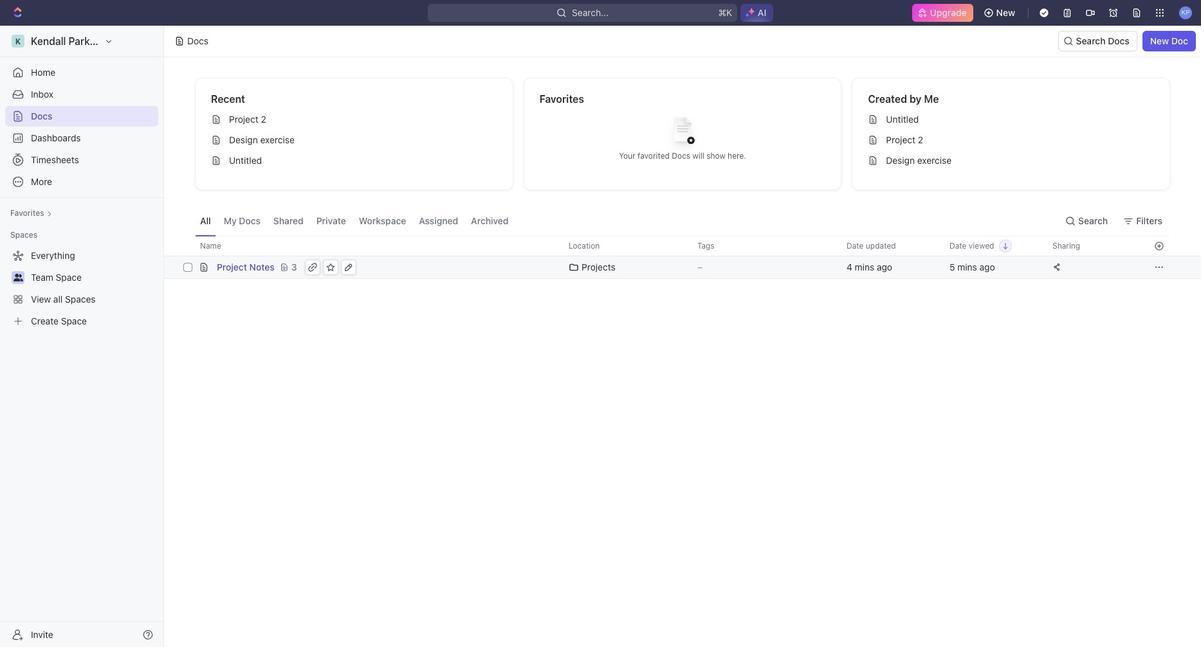 Task type: locate. For each thing, give the bounding box(es) containing it.
0 horizontal spatial spaces
[[10, 230, 38, 240]]

your
[[619, 151, 635, 161]]

row inside table
[[181, 236, 1170, 257]]

search inside button
[[1078, 215, 1108, 226]]

1 vertical spatial untitled
[[229, 155, 262, 166]]

mins right the 4
[[855, 262, 874, 273]]

row containing name
[[181, 236, 1170, 257]]

row
[[181, 236, 1170, 257], [164, 256, 1201, 279]]

search
[[1076, 35, 1106, 46], [1078, 215, 1108, 226]]

design for right design exercise link
[[886, 155, 915, 166]]

archived
[[471, 215, 509, 226]]

design down created by me
[[886, 155, 915, 166]]

design down recent
[[229, 134, 258, 145]]

home link
[[5, 62, 158, 83]]

search for search
[[1078, 215, 1108, 226]]

space
[[56, 272, 82, 283], [61, 316, 87, 327]]

1 vertical spatial space
[[61, 316, 87, 327]]

1 horizontal spatial design exercise link
[[863, 151, 1164, 171]]

0 vertical spatial untitled link
[[863, 109, 1164, 130]]

1 vertical spatial workspace
[[359, 215, 406, 226]]

kp button
[[1175, 3, 1196, 23]]

new for new
[[996, 7, 1015, 18]]

0 vertical spatial design
[[229, 134, 258, 145]]

project for the left "project 2" link
[[229, 114, 258, 125]]

sidebar navigation
[[0, 26, 167, 648]]

new doc button
[[1142, 31, 1196, 51]]

space down view all spaces link
[[61, 316, 87, 327]]

1 horizontal spatial exercise
[[917, 155, 952, 166]]

all
[[53, 294, 63, 305]]

1 vertical spatial 2
[[918, 134, 923, 145]]

0 horizontal spatial 2
[[261, 114, 266, 125]]

kendall parks's workspace
[[31, 35, 159, 47]]

1 horizontal spatial date
[[950, 241, 967, 251]]

project 2 for "project 2" link to the right
[[886, 134, 923, 145]]

mins for 5
[[957, 262, 977, 273]]

date viewed button
[[942, 236, 1020, 257]]

project 2 for the left "project 2" link
[[229, 114, 266, 125]]

project 2 down created by me
[[886, 134, 923, 145]]

space for create space
[[61, 316, 87, 327]]

1 horizontal spatial ago
[[980, 262, 995, 273]]

0 vertical spatial new
[[996, 7, 1015, 18]]

0 vertical spatial spaces
[[10, 230, 38, 240]]

name
[[200, 241, 221, 251]]

favorites
[[540, 93, 584, 105], [10, 208, 44, 218]]

project
[[229, 114, 258, 125], [886, 134, 916, 145], [217, 262, 247, 273]]

docs inside "link"
[[31, 111, 52, 122]]

0 vertical spatial design exercise
[[229, 134, 295, 145]]

created by me
[[868, 93, 939, 105]]

1 vertical spatial project
[[886, 134, 916, 145]]

tree
[[5, 246, 158, 332]]

project 2
[[229, 114, 266, 125], [886, 134, 923, 145]]

design exercise
[[229, 134, 295, 145], [886, 155, 952, 166]]

1 ago from the left
[[877, 262, 892, 273]]

⌘k
[[718, 7, 732, 18]]

1 horizontal spatial design exercise
[[886, 155, 952, 166]]

1 horizontal spatial workspace
[[359, 215, 406, 226]]

1 horizontal spatial project 2
[[886, 134, 923, 145]]

1 horizontal spatial spaces
[[65, 294, 96, 305]]

0 vertical spatial search
[[1076, 35, 1106, 46]]

2 ago from the left
[[980, 262, 995, 273]]

ago for 4 mins ago
[[877, 262, 892, 273]]

date inside button
[[847, 241, 864, 251]]

1 vertical spatial search
[[1078, 215, 1108, 226]]

dashboards link
[[5, 128, 158, 149]]

2
[[261, 114, 266, 125], [918, 134, 923, 145]]

5
[[950, 262, 955, 273]]

ago
[[877, 262, 892, 273], [980, 262, 995, 273]]

new doc
[[1150, 35, 1188, 46]]

invite
[[31, 630, 53, 640]]

0 horizontal spatial exercise
[[260, 134, 295, 145]]

tree containing everything
[[5, 246, 158, 332]]

design exercise down the by
[[886, 155, 952, 166]]

your favorited docs will show here.
[[619, 151, 746, 161]]

create
[[31, 316, 59, 327]]

0 vertical spatial 2
[[261, 114, 266, 125]]

project down created by me
[[886, 134, 916, 145]]

ago down date viewed button
[[980, 262, 995, 273]]

row containing project notes
[[164, 256, 1201, 279]]

1 horizontal spatial favorites
[[540, 93, 584, 105]]

1 vertical spatial new
[[1150, 35, 1169, 46]]

0 vertical spatial space
[[56, 272, 82, 283]]

workspace inside button
[[359, 215, 406, 226]]

ago down the updated at top
[[877, 262, 892, 273]]

spaces up 'create space' link
[[65, 294, 96, 305]]

all
[[200, 215, 211, 226]]

0 horizontal spatial untitled link
[[206, 151, 507, 171]]

workspace right parks's
[[106, 35, 159, 47]]

mins
[[855, 262, 874, 273], [957, 262, 977, 273]]

2 vertical spatial project
[[217, 262, 247, 273]]

0 horizontal spatial design
[[229, 134, 258, 145]]

search for search docs
[[1076, 35, 1106, 46]]

1 horizontal spatial new
[[1150, 35, 1169, 46]]

untitled down created by me
[[886, 114, 919, 125]]

0 horizontal spatial mins
[[855, 262, 874, 273]]

docs
[[187, 35, 208, 46], [1108, 35, 1130, 46], [31, 111, 52, 122], [672, 151, 690, 161], [239, 215, 261, 226]]

new
[[996, 7, 1015, 18], [1150, 35, 1169, 46]]

new inside button
[[1150, 35, 1169, 46]]

2 date from the left
[[950, 241, 967, 251]]

doc
[[1171, 35, 1188, 46]]

0 horizontal spatial project 2
[[229, 114, 266, 125]]

0 horizontal spatial new
[[996, 7, 1015, 18]]

1 horizontal spatial mins
[[957, 262, 977, 273]]

date updated
[[847, 241, 896, 251]]

0 vertical spatial project 2
[[229, 114, 266, 125]]

0 horizontal spatial ago
[[877, 262, 892, 273]]

kendall
[[31, 35, 66, 47]]

search...
[[572, 7, 608, 18]]

home
[[31, 67, 55, 78]]

date
[[847, 241, 864, 251], [950, 241, 967, 251]]

1 vertical spatial design
[[886, 155, 915, 166]]

0 horizontal spatial favorites
[[10, 208, 44, 218]]

row up –
[[181, 236, 1170, 257]]

0 vertical spatial project
[[229, 114, 258, 125]]

project down recent
[[229, 114, 258, 125]]

team space link
[[31, 268, 156, 288]]

space for team space
[[56, 272, 82, 283]]

workspace right private
[[359, 215, 406, 226]]

search docs
[[1076, 35, 1130, 46]]

tree inside sidebar navigation
[[5, 246, 158, 332]]

5 mins ago
[[950, 262, 995, 273]]

date updated button
[[839, 236, 904, 257]]

0 horizontal spatial project 2 link
[[206, 109, 507, 130]]

new left doc
[[1150, 35, 1169, 46]]

0 vertical spatial favorites
[[540, 93, 584, 105]]

0 vertical spatial workspace
[[106, 35, 159, 47]]

1 vertical spatial untitled link
[[206, 151, 507, 171]]

design exercise for design exercise link to the left
[[229, 134, 295, 145]]

table
[[164, 236, 1201, 279]]

favorites button
[[5, 206, 57, 221]]

design exercise down recent
[[229, 134, 295, 145]]

2 mins from the left
[[957, 262, 977, 273]]

1 vertical spatial spaces
[[65, 294, 96, 305]]

k
[[15, 36, 21, 46]]

design exercise link
[[206, 130, 507, 151], [863, 151, 1164, 171]]

0 horizontal spatial date
[[847, 241, 864, 251]]

more button
[[5, 172, 158, 192]]

untitled
[[886, 114, 919, 125], [229, 155, 262, 166]]

here.
[[728, 151, 746, 161]]

project 2 down recent
[[229, 114, 266, 125]]

assigned
[[419, 215, 458, 226]]

1 vertical spatial favorites
[[10, 208, 44, 218]]

new right upgrade
[[996, 7, 1015, 18]]

project left notes
[[217, 262, 247, 273]]

1 horizontal spatial design
[[886, 155, 915, 166]]

tab list containing all
[[195, 206, 514, 236]]

upgrade
[[930, 7, 967, 18]]

row down tags
[[164, 256, 1201, 279]]

date for date updated
[[847, 241, 864, 251]]

new for new doc
[[1150, 35, 1169, 46]]

date up 5
[[950, 241, 967, 251]]

0 vertical spatial exercise
[[260, 134, 295, 145]]

mins right 5
[[957, 262, 977, 273]]

spaces down favorites button
[[10, 230, 38, 240]]

0 horizontal spatial untitled
[[229, 155, 262, 166]]

tab list
[[195, 206, 514, 236]]

1 vertical spatial project 2
[[886, 134, 923, 145]]

search docs button
[[1058, 31, 1137, 51]]

create space
[[31, 316, 87, 327]]

1 horizontal spatial untitled
[[886, 114, 919, 125]]

view
[[31, 294, 51, 305]]

favorites inside button
[[10, 208, 44, 218]]

project 2 link
[[206, 109, 507, 130], [863, 130, 1164, 151]]

0 horizontal spatial design exercise
[[229, 134, 295, 145]]

date up the 4
[[847, 241, 864, 251]]

untitled up my docs
[[229, 155, 262, 166]]

show
[[707, 151, 726, 161]]

0 vertical spatial untitled
[[886, 114, 919, 125]]

docs link
[[5, 106, 158, 127]]

project for "project 2" link to the right
[[886, 134, 916, 145]]

design for design exercise link to the left
[[229, 134, 258, 145]]

viewed
[[969, 241, 994, 251]]

parks's
[[69, 35, 103, 47]]

untitled link
[[863, 109, 1164, 130], [206, 151, 507, 171]]

1 vertical spatial exercise
[[917, 155, 952, 166]]

search inside button
[[1076, 35, 1106, 46]]

new inside 'button'
[[996, 7, 1015, 18]]

design
[[229, 134, 258, 145], [886, 155, 915, 166]]

docs inside button
[[239, 215, 261, 226]]

1 mins from the left
[[855, 262, 874, 273]]

1 vertical spatial design exercise
[[886, 155, 952, 166]]

0 horizontal spatial workspace
[[106, 35, 159, 47]]

exercise
[[260, 134, 295, 145], [917, 155, 952, 166]]

space up view all spaces
[[56, 272, 82, 283]]

dashboards
[[31, 133, 81, 143]]

1 horizontal spatial 2
[[918, 134, 923, 145]]

1 date from the left
[[847, 241, 864, 251]]

date inside button
[[950, 241, 967, 251]]

date viewed
[[950, 241, 994, 251]]

spaces
[[10, 230, 38, 240], [65, 294, 96, 305]]

inbox link
[[5, 84, 158, 105]]



Task type: describe. For each thing, give the bounding box(es) containing it.
–
[[697, 262, 703, 273]]

timesheets link
[[5, 150, 158, 170]]

view all spaces link
[[5, 290, 156, 310]]

my
[[224, 215, 237, 226]]

my docs
[[224, 215, 261, 226]]

1 horizontal spatial untitled link
[[863, 109, 1164, 130]]

table containing project notes
[[164, 236, 1201, 279]]

docs inside button
[[1108, 35, 1130, 46]]

notes
[[249, 262, 275, 273]]

project inside table
[[217, 262, 247, 273]]

team space
[[31, 272, 82, 283]]

2 for "project 2" link to the right
[[918, 134, 923, 145]]

design exercise for right design exercise link
[[886, 155, 952, 166]]

exercise for design exercise link to the left
[[260, 134, 295, 145]]

0 horizontal spatial design exercise link
[[206, 130, 507, 151]]

filters
[[1136, 215, 1163, 226]]

2 for the left "project 2" link
[[261, 114, 266, 125]]

team
[[31, 272, 53, 283]]

filters button
[[1118, 211, 1170, 231]]

assigned button
[[414, 206, 463, 236]]

3
[[291, 262, 297, 273]]

tags
[[697, 241, 714, 251]]

created
[[868, 93, 907, 105]]

create space link
[[5, 311, 156, 332]]

inbox
[[31, 89, 53, 100]]

sharing
[[1053, 241, 1080, 251]]

new button
[[978, 3, 1023, 23]]

everything
[[31, 250, 75, 261]]

recent
[[211, 93, 245, 105]]

everything link
[[5, 246, 156, 266]]

kendall parks's workspace, , element
[[12, 35, 24, 48]]

updated
[[866, 241, 896, 251]]

shared button
[[268, 206, 309, 236]]

private
[[316, 215, 346, 226]]

by
[[910, 93, 922, 105]]

workspace inside sidebar navigation
[[106, 35, 159, 47]]

mins for 4
[[855, 262, 874, 273]]

exercise for right design exercise link
[[917, 155, 952, 166]]

timesheets
[[31, 154, 79, 165]]

favorited
[[638, 151, 670, 161]]

kp
[[1181, 9, 1190, 16]]

more
[[31, 176, 52, 187]]

1 horizontal spatial project 2 link
[[863, 130, 1164, 151]]

date for date viewed
[[950, 241, 967, 251]]

ago for 5 mins ago
[[980, 262, 995, 273]]

project notes
[[217, 262, 275, 273]]

ai
[[758, 7, 766, 18]]

search button
[[1060, 211, 1116, 231]]

will
[[693, 151, 704, 161]]

view all spaces
[[31, 294, 96, 305]]

all button
[[195, 206, 216, 236]]

upgrade link
[[912, 4, 973, 22]]

location
[[569, 241, 600, 251]]

projects
[[582, 262, 616, 273]]

4
[[847, 262, 852, 273]]

workspace button
[[354, 206, 411, 236]]

filters button
[[1118, 211, 1170, 231]]

me
[[924, 93, 939, 105]]

archived button
[[466, 206, 514, 236]]

my docs button
[[219, 206, 266, 236]]

shared
[[273, 215, 304, 226]]

private button
[[311, 206, 351, 236]]

user group image
[[13, 274, 23, 282]]

no favorited docs image
[[657, 107, 708, 159]]

ai button
[[740, 4, 774, 22]]

4 mins ago
[[847, 262, 892, 273]]



Task type: vqa. For each thing, say whether or not it's contained in the screenshot.
wifi icon to the left
no



